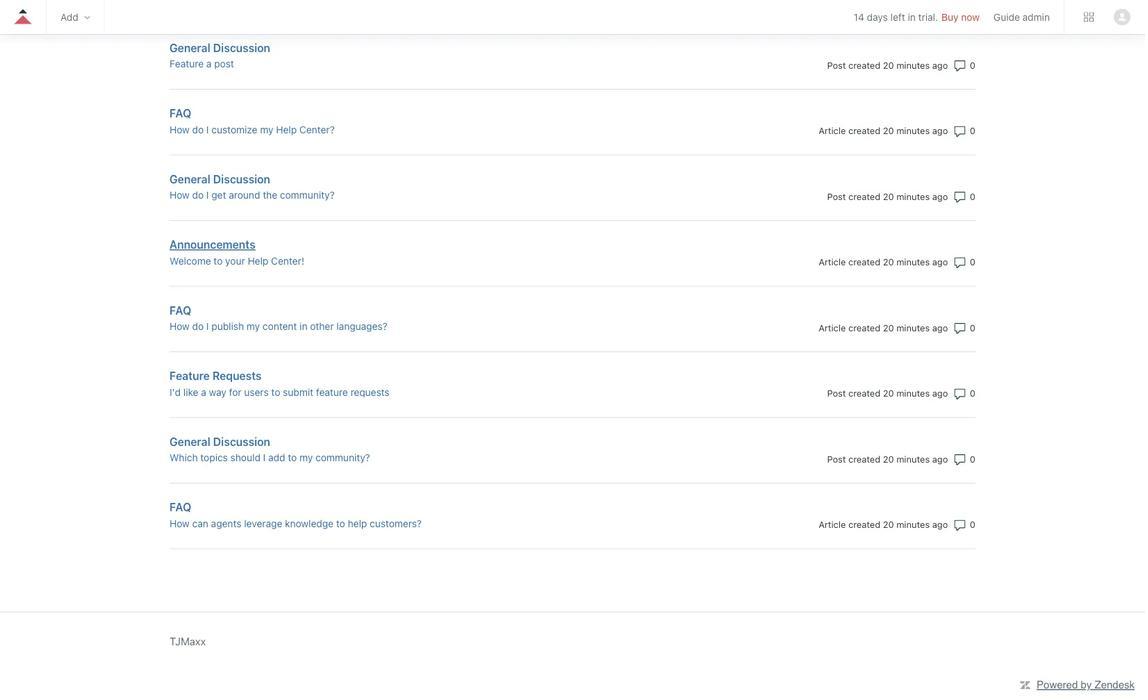 Task type: vqa. For each thing, say whether or not it's contained in the screenshot.
second How from the bottom of the page
yes



Task type: locate. For each thing, give the bounding box(es) containing it.
topics
[[200, 452, 228, 464]]

1 horizontal spatial in
[[908, 11, 916, 23]]

my inside faq how do i customize my help center?
[[260, 124, 274, 135]]

announcements welcome to your help center!
[[170, 238, 304, 267]]

3 general discussion link from the top
[[170, 434, 734, 450]]

how inside faq how do i publish my content in other languages?
[[170, 321, 190, 332]]

2 ago from the top
[[933, 126, 949, 136]]

do left get
[[192, 189, 204, 201]]

should
[[231, 452, 261, 464]]

help left the center?
[[276, 124, 297, 135]]

add
[[60, 11, 78, 23]]

0 vertical spatial general
[[170, 41, 211, 54]]

20
[[884, 60, 895, 70], [884, 126, 895, 136], [884, 191, 895, 202], [884, 257, 895, 267], [884, 323, 895, 333], [884, 388, 895, 399], [884, 454, 895, 464], [884, 520, 895, 530]]

2 general discussion link from the top
[[170, 171, 734, 187]]

navigation
[[0, 0, 1146, 38]]

how for faq how do i customize my help center?
[[170, 124, 190, 135]]

faq link up how can agents leverage knowledge to help customers? "link"
[[170, 499, 734, 516]]

general
[[170, 41, 211, 54], [170, 172, 211, 186], [170, 435, 211, 448]]

my right 'customize'
[[260, 124, 274, 135]]

help
[[276, 124, 297, 135], [248, 255, 269, 267]]

ago for faq how do i publish my content in other languages?
[[933, 323, 949, 333]]

minutes for announcements welcome to your help center!
[[897, 257, 930, 267]]

1 horizontal spatial help
[[276, 124, 297, 135]]

1 vertical spatial a
[[201, 387, 206, 398]]

7 minutes from the top
[[897, 454, 930, 464]]

i inside faq how do i publish my content in other languages?
[[206, 321, 209, 332]]

to
[[214, 255, 223, 267], [271, 387, 280, 398], [288, 452, 297, 464], [336, 518, 345, 529]]

general inside general discussion feature a post
[[170, 41, 211, 54]]

4 ago from the top
[[933, 257, 949, 267]]

tjmaxx link
[[170, 634, 206, 649]]

0 vertical spatial faq
[[170, 107, 191, 120]]

how
[[170, 124, 190, 135], [170, 189, 190, 201], [170, 321, 190, 332], [170, 518, 190, 529]]

4 20 from the top
[[884, 257, 895, 267]]

1 vertical spatial general
[[170, 172, 211, 186]]

0 horizontal spatial help
[[248, 255, 269, 267]]

faq inside faq how do i publish my content in other languages?
[[170, 304, 191, 317]]

post created 20 minutes ago for general discussion which topics should i add to my community?
[[828, 454, 949, 464]]

7 ago from the top
[[933, 454, 949, 464]]

now
[[962, 11, 980, 23]]

community?
[[280, 189, 335, 201], [316, 452, 370, 464]]

1 vertical spatial in
[[300, 321, 308, 332]]

general inside general discussion how do i get around the community?
[[170, 172, 211, 186]]

help
[[348, 518, 367, 529]]

1 article from the top
[[819, 126, 846, 136]]

7 created from the top
[[849, 454, 881, 464]]

2 how from the top
[[170, 189, 190, 201]]

feature up like
[[170, 370, 210, 383]]

i left publish
[[206, 321, 209, 332]]

0 vertical spatial feature
[[170, 58, 204, 70]]

zendesk products image
[[1085, 12, 1094, 22]]

1 vertical spatial faq
[[170, 304, 191, 317]]

0 vertical spatial in
[[908, 11, 916, 23]]

minutes for general discussion feature a post
[[897, 60, 930, 70]]

1 20 from the top
[[884, 60, 895, 70]]

minutes
[[897, 60, 930, 70], [897, 126, 930, 136], [897, 191, 930, 202], [897, 257, 930, 267], [897, 323, 930, 333], [897, 388, 930, 399], [897, 454, 930, 464], [897, 520, 930, 530]]

4 how from the top
[[170, 518, 190, 529]]

do left publish
[[192, 321, 204, 332]]

how left get
[[170, 189, 190, 201]]

i left add
[[263, 452, 266, 464]]

feature left post
[[170, 58, 204, 70]]

4 created from the top
[[849, 257, 881, 267]]

5 ago from the top
[[933, 323, 949, 333]]

community? right add
[[316, 452, 370, 464]]

1 minutes from the top
[[897, 60, 930, 70]]

2 vertical spatial faq
[[170, 501, 191, 514]]

to left your
[[214, 255, 223, 267]]

3 do from the top
[[192, 321, 204, 332]]

ago for faq how can agents leverage knowledge to help customers?
[[933, 520, 949, 530]]

3 discussion from the top
[[213, 435, 270, 448]]

0 vertical spatial community?
[[280, 189, 335, 201]]

2 discussion from the top
[[213, 172, 270, 186]]

post for general discussion which topics should i add to my community?
[[828, 454, 846, 464]]

ago for feature requests i'd like a way for users to submit feature requests
[[933, 388, 949, 399]]

1 faq link from the top
[[170, 105, 734, 122]]

add
[[268, 452, 285, 464]]

3 minutes from the top
[[897, 191, 930, 202]]

0 vertical spatial general discussion link
[[170, 39, 734, 56]]

general inside general discussion which topics should i add to my community?
[[170, 435, 211, 448]]

get
[[212, 189, 226, 201]]

do inside faq how do i publish my content in other languages?
[[192, 321, 204, 332]]

0 vertical spatial discussion
[[213, 41, 270, 54]]

discussion inside general discussion feature a post
[[213, 41, 270, 54]]

i inside faq how do i customize my help center?
[[206, 124, 209, 135]]

1 vertical spatial general discussion link
[[170, 171, 734, 187]]

article for faq how can agents leverage knowledge to help customers?
[[819, 520, 846, 530]]

1 vertical spatial discussion
[[213, 172, 270, 186]]

to inside feature requests i'd like a way for users to submit feature requests
[[271, 387, 280, 398]]

to left help
[[336, 518, 345, 529]]

1 discussion from the top
[[213, 41, 270, 54]]

5 created from the top
[[849, 323, 881, 333]]

general discussion link up how do i get around the community? link
[[170, 171, 734, 187]]

post created 20 minutes ago
[[828, 60, 949, 70], [828, 191, 949, 202], [828, 388, 949, 399], [828, 454, 949, 464]]

2 post from the top
[[828, 191, 846, 202]]

minutes for faq how can agents leverage knowledge to help customers?
[[897, 520, 930, 530]]

faq inside faq how do i customize my help center?
[[170, 107, 191, 120]]

3 faq from the top
[[170, 501, 191, 514]]

3 general from the top
[[170, 435, 211, 448]]

1 how from the top
[[170, 124, 190, 135]]

in right left
[[908, 11, 916, 23]]

i'd like a way for users to submit feature requests link
[[170, 385, 734, 400]]

how do i get around the community? link
[[170, 188, 734, 203]]

3 ago from the top
[[933, 191, 949, 202]]

powered by zendesk link
[[1037, 679, 1135, 691]]

my
[[260, 124, 274, 135], [247, 321, 260, 332], [300, 452, 313, 464]]

0 vertical spatial do
[[192, 124, 204, 135]]

general discussion which topics should i add to my community?
[[170, 435, 370, 464]]

1 ago from the top
[[933, 60, 949, 70]]

in left the "other"
[[300, 321, 308, 332]]

days
[[868, 11, 888, 23]]

2 vertical spatial faq link
[[170, 499, 734, 516]]

my right add
[[300, 452, 313, 464]]

6 created from the top
[[849, 388, 881, 399]]

my right publish
[[247, 321, 260, 332]]

discussion up should
[[213, 435, 270, 448]]

discussion up around
[[213, 172, 270, 186]]

by
[[1082, 679, 1093, 691]]

1 post from the top
[[828, 60, 846, 70]]

6 ago from the top
[[933, 388, 949, 399]]

status
[[170, 0, 976, 550]]

3 created from the top
[[849, 191, 881, 202]]

how left publish
[[170, 321, 190, 332]]

tjmaxx
[[170, 636, 206, 648]]

ago for announcements welcome to your help center!
[[933, 257, 949, 267]]

community? right the
[[280, 189, 335, 201]]

discussion for general discussion feature a post
[[213, 41, 270, 54]]

minutes for faq how do i publish my content in other languages?
[[897, 323, 930, 333]]

do inside faq how do i customize my help center?
[[192, 124, 204, 135]]

2 feature from the top
[[170, 370, 210, 383]]

center?
[[300, 124, 335, 135]]

general discussion link for general discussion feature a post
[[170, 39, 734, 56]]

8 20 from the top
[[884, 520, 895, 530]]

1 vertical spatial help
[[248, 255, 269, 267]]

agents
[[211, 518, 242, 529]]

faq
[[170, 107, 191, 120], [170, 304, 191, 317], [170, 501, 191, 514]]

to right the users
[[271, 387, 280, 398]]

discussion inside general discussion how do i get around the community?
[[213, 172, 270, 186]]

1 created from the top
[[849, 60, 881, 70]]

publish
[[212, 321, 244, 332]]

how left 'can'
[[170, 518, 190, 529]]

ago
[[933, 60, 949, 70], [933, 126, 949, 136], [933, 191, 949, 202], [933, 257, 949, 267], [933, 323, 949, 333], [933, 388, 949, 399], [933, 454, 949, 464], [933, 520, 949, 530]]

do
[[192, 124, 204, 135], [192, 189, 204, 201], [192, 321, 204, 332]]

a right like
[[201, 387, 206, 398]]

i left 'customize'
[[206, 124, 209, 135]]

a
[[206, 58, 212, 70], [201, 387, 206, 398]]

how left 'customize'
[[170, 124, 190, 135]]

2 general from the top
[[170, 172, 211, 186]]

3 faq link from the top
[[170, 499, 734, 516]]

powered
[[1037, 679, 1079, 691]]

3 article created 20 minutes ago from the top
[[819, 323, 949, 333]]

post for general discussion how do i get around the community?
[[828, 191, 846, 202]]

in inside navigation
[[908, 11, 916, 23]]

1 vertical spatial do
[[192, 189, 204, 201]]

2 20 from the top
[[884, 126, 895, 136]]

discussion inside general discussion which topics should i add to my community?
[[213, 435, 270, 448]]

customize
[[212, 124, 258, 135]]

article created 20 minutes ago
[[819, 126, 949, 136], [819, 257, 949, 267], [819, 323, 949, 333], [819, 520, 949, 530]]

0 vertical spatial faq link
[[170, 105, 734, 122]]

faq how do i customize my help center?
[[170, 107, 335, 135]]

help right your
[[248, 255, 269, 267]]

6 20 from the top
[[884, 388, 895, 399]]

8 minutes from the top
[[897, 520, 930, 530]]

for
[[229, 387, 242, 398]]

1 post created 20 minutes ago from the top
[[828, 60, 949, 70]]

general discussion link
[[170, 39, 734, 56], [170, 171, 734, 187], [170, 434, 734, 450]]

how inside faq how can agents leverage knowledge to help customers?
[[170, 518, 190, 529]]

in inside faq how do i publish my content in other languages?
[[300, 321, 308, 332]]

2 minutes from the top
[[897, 126, 930, 136]]

help inside faq how do i customize my help center?
[[276, 124, 297, 135]]

6 minutes from the top
[[897, 388, 930, 399]]

2 faq link from the top
[[170, 302, 734, 319]]

3 20 from the top
[[884, 191, 895, 202]]

powered by zendesk
[[1037, 679, 1135, 691]]

article
[[819, 126, 846, 136], [819, 257, 846, 267], [819, 323, 846, 333], [819, 520, 846, 530]]

2 article from the top
[[819, 257, 846, 267]]

3 post created 20 minutes ago from the top
[[828, 388, 949, 399]]

1 article created 20 minutes ago from the top
[[819, 126, 949, 136]]

3 article from the top
[[819, 323, 846, 333]]

0 horizontal spatial in
[[300, 321, 308, 332]]

faq link
[[170, 105, 734, 122], [170, 302, 734, 319], [170, 499, 734, 516]]

3 how from the top
[[170, 321, 190, 332]]

faq inside faq how can agents leverage knowledge to help customers?
[[170, 501, 191, 514]]

5 minutes from the top
[[897, 323, 930, 333]]

7 20 from the top
[[884, 454, 895, 464]]

feature
[[170, 58, 204, 70], [170, 370, 210, 383]]

0 vertical spatial a
[[206, 58, 212, 70]]

in
[[908, 11, 916, 23], [300, 321, 308, 332]]

2 created from the top
[[849, 126, 881, 136]]

1 faq from the top
[[170, 107, 191, 120]]

i inside general discussion how do i get around the community?
[[206, 189, 209, 201]]

do left 'customize'
[[192, 124, 204, 135]]

my inside general discussion which topics should i add to my community?
[[300, 452, 313, 464]]

help inside 'announcements welcome to your help center!'
[[248, 255, 269, 267]]

5 20 from the top
[[884, 323, 895, 333]]

faq for faq how can agents leverage knowledge to help customers?
[[170, 501, 191, 514]]

4 minutes from the top
[[897, 257, 930, 267]]

minutes for general discussion how do i get around the community?
[[897, 191, 930, 202]]

20 for general discussion which topics should i add to my community?
[[884, 454, 895, 464]]

1 vertical spatial community?
[[316, 452, 370, 464]]

2 vertical spatial general discussion link
[[170, 434, 734, 450]]

faq link up how do i customize my help center? link
[[170, 105, 734, 122]]

feature requests i'd like a way for users to submit feature requests
[[170, 370, 390, 398]]

ago for general discussion which topics should i add to my community?
[[933, 454, 949, 464]]

minutes for feature requests i'd like a way for users to submit feature requests
[[897, 388, 930, 399]]

4 post created 20 minutes ago from the top
[[828, 454, 949, 464]]

8 created from the top
[[849, 520, 881, 530]]

3 post from the top
[[828, 388, 846, 399]]

a left post
[[206, 58, 212, 70]]

welcome to your help center! link
[[170, 254, 734, 268]]

my inside faq how do i publish my content in other languages?
[[247, 321, 260, 332]]

i left get
[[206, 189, 209, 201]]

general for general discussion feature a post
[[170, 41, 211, 54]]

0 vertical spatial my
[[260, 124, 274, 135]]

1 feature from the top
[[170, 58, 204, 70]]

how inside faq how do i customize my help center?
[[170, 124, 190, 135]]

2 faq from the top
[[170, 304, 191, 317]]

how do i publish my content in other languages? link
[[170, 319, 734, 334]]

2 post created 20 minutes ago from the top
[[828, 191, 949, 202]]

admin
[[1023, 11, 1051, 23]]

1 do from the top
[[192, 124, 204, 135]]

1 vertical spatial faq link
[[170, 302, 734, 319]]

created for feature requests i'd like a way for users to submit feature requests
[[849, 388, 881, 399]]

other
[[310, 321, 334, 332]]

left
[[891, 11, 906, 23]]

to right add
[[288, 452, 297, 464]]

user avatar image
[[1115, 9, 1131, 25]]

general discussion feature a post
[[170, 41, 270, 70]]

article created 20 minutes ago for faq how can agents leverage knowledge to help customers?
[[819, 520, 949, 530]]

8 ago from the top
[[933, 520, 949, 530]]

way
[[209, 387, 227, 398]]

faq link up how do i publish my content in other languages? link
[[170, 302, 734, 319]]

general discussion link up feature a post link
[[170, 39, 734, 56]]

2 article created 20 minutes ago from the top
[[819, 257, 949, 267]]

2 vertical spatial do
[[192, 321, 204, 332]]

guide admin link
[[994, 11, 1051, 23]]

2 vertical spatial my
[[300, 452, 313, 464]]

my for faq how do i customize my help center?
[[260, 124, 274, 135]]

discussion up post
[[213, 41, 270, 54]]

i'd
[[170, 387, 181, 398]]

0 vertical spatial help
[[276, 124, 297, 135]]

feature inside feature requests i'd like a way for users to submit feature requests
[[170, 370, 210, 383]]

faq link for faq how can agents leverage knowledge to help customers?
[[170, 499, 734, 516]]

post
[[828, 60, 846, 70], [828, 191, 846, 202], [828, 388, 846, 399], [828, 454, 846, 464]]

created for general discussion how do i get around the community?
[[849, 191, 881, 202]]

4 article from the top
[[819, 520, 846, 530]]

created for faq how do i publish my content in other languages?
[[849, 323, 881, 333]]

article created 20 minutes ago for announcements welcome to your help center!
[[819, 257, 949, 267]]

general discussion how do i get around the community?
[[170, 172, 335, 201]]

i
[[206, 124, 209, 135], [206, 189, 209, 201], [206, 321, 209, 332], [263, 452, 266, 464]]

add button
[[60, 11, 90, 23]]

4 article created 20 minutes ago from the top
[[819, 520, 949, 530]]

how for faq how do i publish my content in other languages?
[[170, 321, 190, 332]]

buy now link
[[942, 11, 980, 23]]

1 general from the top
[[170, 41, 211, 54]]

1 vertical spatial my
[[247, 321, 260, 332]]

to inside faq how can agents leverage knowledge to help customers?
[[336, 518, 345, 529]]

1 general discussion link from the top
[[170, 39, 734, 56]]

created for announcements welcome to your help center!
[[849, 257, 881, 267]]

created
[[849, 60, 881, 70], [849, 126, 881, 136], [849, 191, 881, 202], [849, 257, 881, 267], [849, 323, 881, 333], [849, 388, 881, 399], [849, 454, 881, 464], [849, 520, 881, 530]]

2 vertical spatial discussion
[[213, 435, 270, 448]]

faq for faq how do i publish my content in other languages?
[[170, 304, 191, 317]]

14
[[854, 11, 865, 23]]

20 for faq how do i publish my content in other languages?
[[884, 323, 895, 333]]

1 vertical spatial feature
[[170, 370, 210, 383]]

discussion
[[213, 41, 270, 54], [213, 172, 270, 186], [213, 435, 270, 448]]

2 vertical spatial general
[[170, 435, 211, 448]]

2 do from the top
[[192, 189, 204, 201]]

ago for faq how do i customize my help center?
[[933, 126, 949, 136]]

4 post from the top
[[828, 454, 846, 464]]

general discussion link up which topics should i add to my community? link
[[170, 434, 734, 450]]

14 days left in trial. buy now
[[854, 11, 980, 23]]



Task type: describe. For each thing, give the bounding box(es) containing it.
welcome
[[170, 255, 211, 267]]

feature a post link
[[170, 57, 734, 71]]

created for general discussion feature a post
[[849, 60, 881, 70]]

20 for general discussion feature a post
[[884, 60, 895, 70]]

20 for feature requests i'd like a way for users to submit feature requests
[[884, 388, 895, 399]]

article created 20 minutes ago for faq how do i publish my content in other languages?
[[819, 323, 949, 333]]

article for announcements welcome to your help center!
[[819, 257, 846, 267]]

how can agents leverage knowledge to help customers? link
[[170, 517, 734, 531]]

buy
[[942, 11, 959, 23]]

which topics should i add to my community? link
[[170, 451, 734, 466]]

the
[[263, 189, 277, 201]]

post created 20 minutes ago for general discussion how do i get around the community?
[[828, 191, 949, 202]]

created for faq how can agents leverage knowledge to help customers?
[[849, 520, 881, 530]]

guide admin
[[994, 11, 1051, 23]]

my for faq how do i publish my content in other languages?
[[247, 321, 260, 332]]

faq how can agents leverage knowledge to help customers?
[[170, 501, 422, 529]]

general for general discussion how do i get around the community?
[[170, 172, 211, 186]]

languages?
[[337, 321, 388, 332]]

faq for faq how do i customize my help center?
[[170, 107, 191, 120]]

post for feature requests i'd like a way for users to submit feature requests
[[828, 388, 846, 399]]

announcements link
[[170, 236, 734, 253]]

requests
[[351, 387, 390, 398]]

a inside feature requests i'd like a way for users to submit feature requests
[[201, 387, 206, 398]]

do for faq how do i customize my help center?
[[192, 124, 204, 135]]

ago for general discussion how do i get around the community?
[[933, 191, 949, 202]]

post created 20 minutes ago for feature requests i'd like a way for users to submit feature requests
[[828, 388, 949, 399]]

created for faq how do i customize my help center?
[[849, 126, 881, 136]]

community? inside general discussion how do i get around the community?
[[280, 189, 335, 201]]

zendesk
[[1095, 679, 1135, 691]]

discussion for general discussion how do i get around the community?
[[213, 172, 270, 186]]

article created 20 minutes ago for faq how do i customize my help center?
[[819, 126, 949, 136]]

do inside general discussion how do i get around the community?
[[192, 189, 204, 201]]

post
[[214, 58, 234, 70]]

20 for faq how do i customize my help center?
[[884, 126, 895, 136]]

minutes for general discussion which topics should i add to my community?
[[897, 454, 930, 464]]

to inside 'announcements welcome to your help center!'
[[214, 255, 223, 267]]

discussion for general discussion which topics should i add to my community?
[[213, 435, 270, 448]]

how for faq how can agents leverage knowledge to help customers?
[[170, 518, 190, 529]]

users
[[244, 387, 269, 398]]

general discussion link for general discussion how do i get around the community?
[[170, 171, 734, 187]]

community? inside general discussion which topics should i add to my community?
[[316, 452, 370, 464]]

can
[[192, 518, 208, 529]]

to inside general discussion which topics should i add to my community?
[[288, 452, 297, 464]]

20 for general discussion how do i get around the community?
[[884, 191, 895, 202]]

which
[[170, 452, 198, 464]]

center!
[[271, 255, 304, 267]]

feature inside general discussion feature a post
[[170, 58, 204, 70]]

knowledge
[[285, 518, 334, 529]]

article for faq how do i customize my help center?
[[819, 126, 846, 136]]

how inside general discussion how do i get around the community?
[[170, 189, 190, 201]]

ago for general discussion feature a post
[[933, 60, 949, 70]]

feature
[[316, 387, 348, 398]]

requests
[[213, 370, 262, 383]]

faq how do i publish my content in other languages?
[[170, 304, 388, 332]]

20 for announcements welcome to your help center!
[[884, 257, 895, 267]]

leverage
[[244, 518, 283, 529]]

feature requests link
[[170, 368, 734, 385]]

status containing general discussion
[[170, 0, 976, 550]]

general discussion link for general discussion which topics should i add to my community?
[[170, 434, 734, 450]]

your
[[225, 255, 245, 267]]

submit
[[283, 387, 314, 398]]

faq link for faq how do i publish my content in other languages?
[[170, 302, 734, 319]]

i inside general discussion which topics should i add to my community?
[[263, 452, 266, 464]]

guide
[[994, 11, 1021, 23]]

general for general discussion which topics should i add to my community?
[[170, 435, 211, 448]]

do for faq how do i publish my content in other languages?
[[192, 321, 204, 332]]

announcements
[[170, 238, 256, 251]]

article for faq how do i publish my content in other languages?
[[819, 323, 846, 333]]

minutes for faq how do i customize my help center?
[[897, 126, 930, 136]]

how do i customize my help center? link
[[170, 122, 734, 137]]

20 for faq how can agents leverage knowledge to help customers?
[[884, 520, 895, 530]]

content
[[263, 321, 297, 332]]

trial.
[[919, 11, 939, 23]]

post created 20 minutes ago for general discussion feature a post
[[828, 60, 949, 70]]

created for general discussion which topics should i add to my community?
[[849, 454, 881, 464]]

navigation containing add
[[0, 0, 1146, 38]]

like
[[183, 387, 199, 398]]

faq link for faq how do i customize my help center?
[[170, 105, 734, 122]]

post for general discussion feature a post
[[828, 60, 846, 70]]

a inside general discussion feature a post
[[206, 58, 212, 70]]

around
[[229, 189, 260, 201]]

customers?
[[370, 518, 422, 529]]



